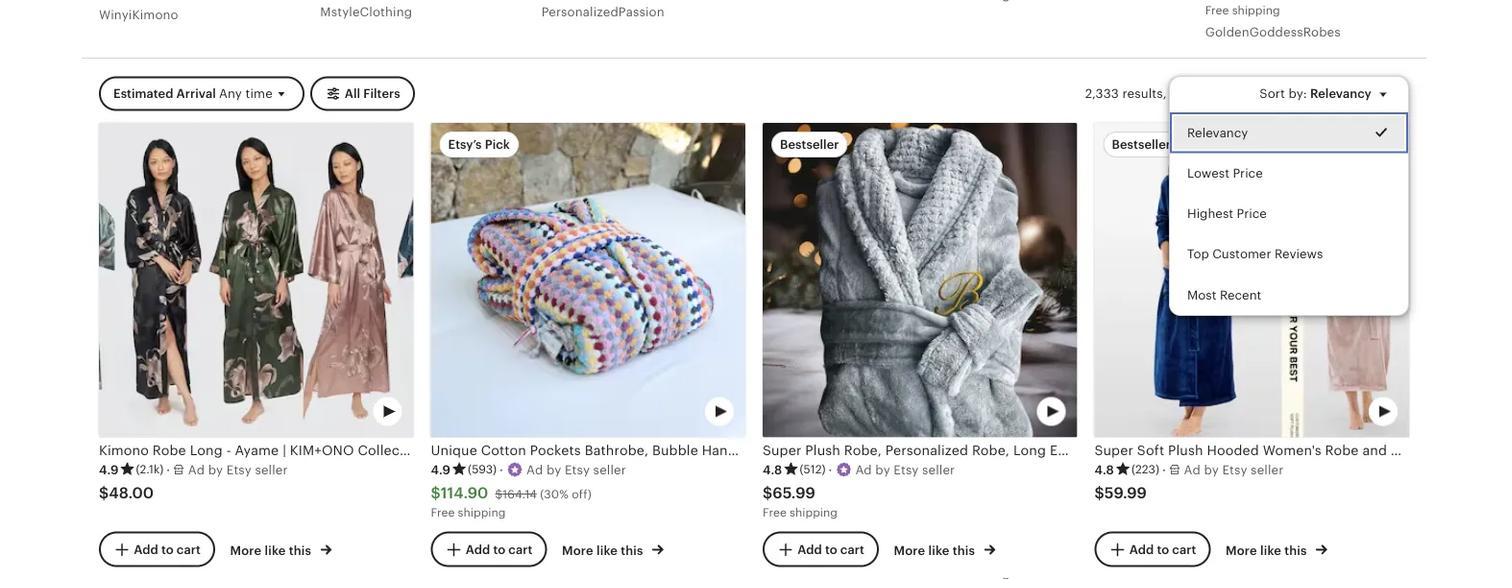 Task type: describe. For each thing, give the bounding box(es) containing it.
· for 48.00
[[167, 463, 170, 477]]

$ 114.90 $ 164.14 (30% off) free shipping
[[431, 485, 592, 520]]

product video element for 59.99
[[1095, 123, 1410, 438]]

with
[[1169, 86, 1195, 100]]

2 like from the left
[[597, 544, 618, 558]]

more like this link for 48.00
[[230, 540, 332, 560]]

arrival
[[176, 86, 216, 101]]

cart for 65.99
[[841, 543, 865, 558]]

personalizedpassion
[[542, 4, 665, 19]]

more like this for 59.99
[[1226, 544, 1311, 558]]

more for 48.00
[[230, 544, 262, 558]]

time
[[246, 86, 273, 101]]

off)
[[572, 488, 592, 501]]

114.90
[[441, 485, 489, 502]]

ads
[[1199, 86, 1222, 100]]

more like this for 65.99
[[894, 544, 979, 558]]

2 this from the left
[[621, 544, 644, 558]]

sort
[[1260, 86, 1286, 100]]

4.9 for (593)
[[431, 463, 451, 477]]

shipping inside free shipping goldengoddessrobes
[[1233, 3, 1281, 16]]

4.9 for (2.1k)
[[99, 463, 119, 477]]

2 product video element from the left
[[431, 123, 746, 438]]

shipping inside $ 114.90 $ 164.14 (30% off) free shipping
[[458, 507, 506, 520]]

more for 59.99
[[1226, 544, 1258, 558]]

0 vertical spatial relevancy
[[1311, 86, 1372, 100]]

to for 65.99
[[825, 543, 838, 558]]

super soft plush hooded women's robe and bathrobe -styled joseph- image
[[1095, 123, 1410, 438]]

2 add to cart button from the left
[[431, 532, 547, 568]]

free inside $ 114.90 $ 164.14 (30% off) free shipping
[[431, 507, 455, 520]]

2 to from the left
[[493, 543, 506, 558]]

pick
[[485, 137, 510, 152]]

most
[[1188, 288, 1217, 302]]

shipping inside "$ 65.99 free shipping"
[[790, 507, 838, 520]]

this for 48.00
[[289, 544, 311, 558]]

like for 48.00
[[265, 544, 286, 558]]

2,333
[[1086, 86, 1119, 100]]

add to cart for 48.00
[[134, 543, 201, 558]]

(593)
[[468, 463, 497, 476]]

recent
[[1220, 288, 1262, 302]]

etsy's pick
[[448, 137, 510, 152]]

product video element for 48.00
[[99, 123, 414, 438]]

and
[[1363, 443, 1388, 458]]

cart for 48.00
[[177, 543, 201, 558]]

mstyleclothing
[[320, 4, 412, 19]]

super soft plush hooded women's robe and bathrobe -styled j
[[1095, 443, 1509, 458]]

soft
[[1138, 443, 1165, 458]]

more like this link for 65.99
[[894, 540, 996, 560]]

lowest price link
[[1171, 153, 1409, 194]]

$ 65.99 free shipping
[[763, 485, 838, 520]]

to for 59.99
[[1157, 543, 1170, 558]]

winyikimono link
[[99, 0, 303, 29]]

add to cart for 65.99
[[798, 543, 865, 558]]

results,
[[1123, 86, 1167, 100]]

lowest
[[1188, 166, 1230, 180]]

65.99
[[773, 485, 816, 502]]

bathrobe
[[1391, 443, 1451, 458]]

estimated
[[113, 86, 173, 101]]

highest price link
[[1171, 194, 1409, 234]]

styled
[[1460, 443, 1501, 458]]

customer
[[1213, 247, 1272, 261]]

like for 59.99
[[1261, 544, 1282, 558]]

164.14
[[503, 488, 537, 501]]

filters
[[364, 86, 400, 101]]

59.99
[[1105, 485, 1147, 502]]

add to cart button for 65.99
[[763, 532, 879, 568]]

hooded
[[1207, 443, 1260, 458]]

2 more like this from the left
[[562, 544, 647, 558]]

by:
[[1289, 86, 1308, 100]]

estimated arrival any time
[[113, 86, 273, 101]]

$ for 59.99
[[1095, 485, 1105, 502]]

4.8 for 65.99
[[763, 463, 783, 477]]

unique cotton pockets bathrobe, bubble handwoven robe, turkish towel, personalized gift, thick bathrobe image
[[431, 123, 746, 438]]

add to cart button for 59.99
[[1095, 532, 1211, 568]]



Task type: locate. For each thing, give the bounding box(es) containing it.
1 vertical spatial relevancy
[[1188, 125, 1249, 140]]

4 · from the left
[[1163, 463, 1167, 477]]

4 add to cart from the left
[[1130, 543, 1197, 558]]

add to cart down 59.99
[[1130, 543, 1197, 558]]

· right "(593)"
[[500, 463, 504, 477]]

0 vertical spatial price
[[1233, 166, 1263, 180]]

1 to from the left
[[161, 543, 174, 558]]

(512)
[[800, 463, 826, 476]]

· right (223)
[[1163, 463, 1167, 477]]

4.9 up 114.90
[[431, 463, 451, 477]]

2 more like this link from the left
[[562, 540, 664, 560]]

add to cart button
[[99, 532, 215, 568], [431, 532, 547, 568], [763, 532, 879, 568], [1095, 532, 1211, 568]]

all filters button
[[310, 76, 415, 111]]

any
[[219, 86, 242, 101]]

free down 65.99
[[763, 507, 787, 520]]

0 horizontal spatial 4.9
[[99, 463, 119, 477]]

1 horizontal spatial relevancy
[[1311, 86, 1372, 100]]

3 add to cart button from the left
[[763, 532, 879, 568]]

3 this from the left
[[953, 544, 976, 558]]

add to cart button down "$ 65.99 free shipping"
[[763, 532, 879, 568]]

add to cart down 48.00
[[134, 543, 201, 558]]

1 horizontal spatial free
[[763, 507, 787, 520]]

1 vertical spatial price
[[1237, 207, 1267, 221]]

this
[[289, 544, 311, 558], [621, 544, 644, 558], [953, 544, 976, 558], [1285, 544, 1308, 558]]

winyikimono
[[99, 7, 178, 22]]

robe
[[1326, 443, 1359, 458]]

4 to from the left
[[1157, 543, 1170, 558]]

2 cart from the left
[[509, 543, 533, 558]]

add for 48.00
[[134, 543, 158, 558]]

4.8 down super at bottom
[[1095, 463, 1115, 477]]

mstyleclothing link
[[320, 0, 524, 26]]

$ inside "$ 65.99 free shipping"
[[763, 485, 773, 502]]

to down (223)
[[1157, 543, 1170, 558]]

like for 65.99
[[929, 544, 950, 558]]

goldengoddessrobes
[[1206, 24, 1341, 39]]

· for 59.99
[[1163, 463, 1167, 477]]

add for 65.99
[[798, 543, 822, 558]]

·
[[167, 463, 170, 477], [500, 463, 504, 477], [829, 463, 833, 477], [1163, 463, 1167, 477]]

1 like from the left
[[265, 544, 286, 558]]

top
[[1188, 247, 1210, 261]]

menu
[[1170, 76, 1410, 316]]

product video element for 65.99
[[763, 123, 1078, 438]]

$ for 48.00
[[99, 485, 109, 502]]

super
[[1095, 443, 1134, 458]]

3 product video element from the left
[[763, 123, 1078, 438]]

4.9 up the $ 48.00
[[99, 463, 119, 477]]

1 bestseller from the left
[[780, 137, 839, 152]]

0 horizontal spatial relevancy
[[1188, 125, 1249, 140]]

1 add to cart from the left
[[134, 543, 201, 558]]

4 like from the left
[[1261, 544, 1282, 558]]

3 cart from the left
[[841, 543, 865, 558]]

4.9
[[99, 463, 119, 477], [431, 463, 451, 477]]

4 more like this link from the left
[[1226, 540, 1328, 560]]

3 add to cart from the left
[[798, 543, 865, 558]]

plush
[[1169, 443, 1204, 458]]

· right (512)
[[829, 463, 833, 477]]

3 · from the left
[[829, 463, 833, 477]]

4 this from the left
[[1285, 544, 1308, 558]]

3 add from the left
[[798, 543, 822, 558]]

3 to from the left
[[825, 543, 838, 558]]

add to cart down "$ 65.99 free shipping"
[[798, 543, 865, 558]]

bestseller for 59.99
[[1112, 137, 1171, 152]]

relevancy down ads
[[1188, 125, 1249, 140]]

to for 48.00
[[161, 543, 174, 558]]

free shipping goldengoddessrobes
[[1206, 3, 1341, 39]]

3 more like this from the left
[[894, 544, 979, 558]]

shipping down 114.90
[[458, 507, 506, 520]]

4 more from the left
[[1226, 544, 1258, 558]]

2,333 results, with ads
[[1086, 86, 1222, 100]]

1 more like this from the left
[[230, 544, 315, 558]]

add to cart down $ 114.90 $ 164.14 (30% off) free shipping
[[466, 543, 533, 558]]

2 more from the left
[[562, 544, 594, 558]]

1 cart from the left
[[177, 543, 201, 558]]

more like this link for 59.99
[[1226, 540, 1328, 560]]

top customer reviews
[[1188, 247, 1324, 261]]

price up the top customer reviews
[[1237, 207, 1267, 221]]

0 horizontal spatial 4.8
[[763, 463, 783, 477]]

1 horizontal spatial shipping
[[790, 507, 838, 520]]

add to cart button down $ 114.90 $ 164.14 (30% off) free shipping
[[431, 532, 547, 568]]

add for 59.99
[[1130, 543, 1154, 558]]

add down 114.90
[[466, 543, 490, 558]]

1 this from the left
[[289, 544, 311, 558]]

add down 48.00
[[134, 543, 158, 558]]

bestseller for 65.99
[[780, 137, 839, 152]]

free inside "$ 65.99 free shipping"
[[763, 507, 787, 520]]

relevancy link
[[1171, 112, 1409, 153]]

$ for 65.99
[[763, 485, 773, 502]]

relevancy right by:
[[1311, 86, 1372, 100]]

top customer reviews link
[[1171, 234, 1409, 275]]

4 more like this from the left
[[1226, 544, 1311, 558]]

0 horizontal spatial free
[[431, 507, 455, 520]]

more like this for 48.00
[[230, 544, 315, 558]]

add to cart button for 48.00
[[99, 532, 215, 568]]

2 4.8 from the left
[[1095, 463, 1115, 477]]

most recent
[[1188, 288, 1262, 302]]

4 add to cart button from the left
[[1095, 532, 1211, 568]]

cart for 59.99
[[1173, 543, 1197, 558]]

relevancy
[[1311, 86, 1372, 100], [1188, 125, 1249, 140]]

bestseller
[[780, 137, 839, 152], [1112, 137, 1171, 152]]

1 more from the left
[[230, 544, 262, 558]]

2 add from the left
[[466, 543, 490, 558]]

all filters
[[345, 86, 400, 101]]

4.8
[[763, 463, 783, 477], [1095, 463, 1115, 477]]

4 product video element from the left
[[1095, 123, 1410, 438]]

2 add to cart from the left
[[466, 543, 533, 558]]

$ for 114.90
[[431, 485, 441, 502]]

highest price
[[1188, 207, 1267, 221]]

price
[[1233, 166, 1263, 180], [1237, 207, 1267, 221]]

1 more like this link from the left
[[230, 540, 332, 560]]

2 horizontal spatial free
[[1206, 3, 1230, 16]]

price for highest price
[[1237, 207, 1267, 221]]

more like this link
[[230, 540, 332, 560], [562, 540, 664, 560], [894, 540, 996, 560], [1226, 540, 1328, 560]]

super plush robe, personalized robe, long embroidered bathrobe, xmas gift for her, women fluffy fleece bathrobe, monogram gift image
[[763, 123, 1078, 438]]

highest
[[1188, 207, 1234, 221]]

product video element
[[99, 123, 414, 438], [431, 123, 746, 438], [763, 123, 1078, 438], [1095, 123, 1410, 438]]

4.8 for 59.99
[[1095, 463, 1115, 477]]

2 4.9 from the left
[[431, 463, 451, 477]]

to
[[161, 543, 174, 558], [493, 543, 506, 558], [825, 543, 838, 558], [1157, 543, 1170, 558]]

1 4.9 from the left
[[99, 463, 119, 477]]

1 · from the left
[[167, 463, 170, 477]]

0 horizontal spatial bestseller
[[780, 137, 839, 152]]

shipping up goldengoddessrobes
[[1233, 3, 1281, 16]]

3 more from the left
[[894, 544, 926, 558]]

most recent link
[[1171, 275, 1409, 315]]

2 horizontal spatial shipping
[[1233, 3, 1281, 16]]

add down 59.99
[[1130, 543, 1154, 558]]

· right '(2.1k)' at the bottom left
[[167, 463, 170, 477]]

4.8 up 65.99
[[763, 463, 783, 477]]

4 cart from the left
[[1173, 543, 1197, 558]]

more for 65.99
[[894, 544, 926, 558]]

kimono robe long - ayame | kim+ono collection - gifts for brides, bridesmaids gifts, anniversary & birthday presents image
[[99, 123, 414, 438]]

1 add from the left
[[134, 543, 158, 558]]

1 horizontal spatial 4.9
[[431, 463, 451, 477]]

to down $ 114.90 $ 164.14 (30% off) free shipping
[[493, 543, 506, 558]]

to down "$ 65.99 free shipping"
[[825, 543, 838, 558]]

$ 48.00
[[99, 485, 154, 502]]

· for 65.99
[[829, 463, 833, 477]]

(223)
[[1132, 463, 1160, 476]]

add to cart
[[134, 543, 201, 558], [466, 543, 533, 558], [798, 543, 865, 558], [1130, 543, 1197, 558]]

4 add from the left
[[1130, 543, 1154, 558]]

free up goldengoddessrobes
[[1206, 3, 1230, 16]]

-
[[1455, 443, 1460, 458]]

add down "$ 65.99 free shipping"
[[798, 543, 822, 558]]

(30%
[[540, 488, 569, 501]]

3 more like this link from the left
[[894, 540, 996, 560]]

shipping
[[1233, 3, 1281, 16], [458, 507, 506, 520], [790, 507, 838, 520]]

1 horizontal spatial bestseller
[[1112, 137, 1171, 152]]

all
[[345, 86, 361, 101]]

48.00
[[109, 485, 154, 502]]

$
[[99, 485, 109, 502], [431, 485, 441, 502], [763, 485, 773, 502], [1095, 485, 1105, 502], [495, 488, 503, 501]]

sort by: relevancy
[[1260, 86, 1372, 100]]

add
[[134, 543, 158, 558], [466, 543, 490, 558], [798, 543, 822, 558], [1130, 543, 1154, 558]]

menu containing relevancy
[[1170, 76, 1410, 316]]

etsy's
[[448, 137, 482, 152]]

$ 59.99
[[1095, 485, 1147, 502]]

1 4.8 from the left
[[763, 463, 783, 477]]

(2.1k)
[[136, 463, 164, 476]]

add to cart for 59.99
[[1130, 543, 1197, 558]]

price right lowest
[[1233, 166, 1263, 180]]

j
[[1505, 443, 1509, 458]]

3 like from the left
[[929, 544, 950, 558]]

this for 59.99
[[1285, 544, 1308, 558]]

2 · from the left
[[500, 463, 504, 477]]

free
[[1206, 3, 1230, 16], [431, 507, 455, 520], [763, 507, 787, 520]]

to down '(2.1k)' at the bottom left
[[161, 543, 174, 558]]

add to cart button down 59.99
[[1095, 532, 1211, 568]]

women's
[[1264, 443, 1322, 458]]

more
[[230, 544, 262, 558], [562, 544, 594, 558], [894, 544, 926, 558], [1226, 544, 1258, 558]]

1 horizontal spatial 4.8
[[1095, 463, 1115, 477]]

personalizedpassion link
[[542, 0, 746, 26]]

free down 114.90
[[431, 507, 455, 520]]

cart
[[177, 543, 201, 558], [509, 543, 533, 558], [841, 543, 865, 558], [1173, 543, 1197, 558]]

shipping down 65.99
[[790, 507, 838, 520]]

2 bestseller from the left
[[1112, 137, 1171, 152]]

0 horizontal spatial shipping
[[458, 507, 506, 520]]

1 add to cart button from the left
[[99, 532, 215, 568]]

more like this
[[230, 544, 315, 558], [562, 544, 647, 558], [894, 544, 979, 558], [1226, 544, 1311, 558]]

1 product video element from the left
[[99, 123, 414, 438]]

free inside free shipping goldengoddessrobes
[[1206, 3, 1230, 16]]

lowest price
[[1188, 166, 1263, 180]]

like
[[265, 544, 286, 558], [597, 544, 618, 558], [929, 544, 950, 558], [1261, 544, 1282, 558]]

reviews
[[1275, 247, 1324, 261]]

price for lowest price
[[1233, 166, 1263, 180]]

add to cart button down 48.00
[[99, 532, 215, 568]]

this for 65.99
[[953, 544, 976, 558]]



Task type: vqa. For each thing, say whether or not it's contained in the screenshot.
59.99's Add
yes



